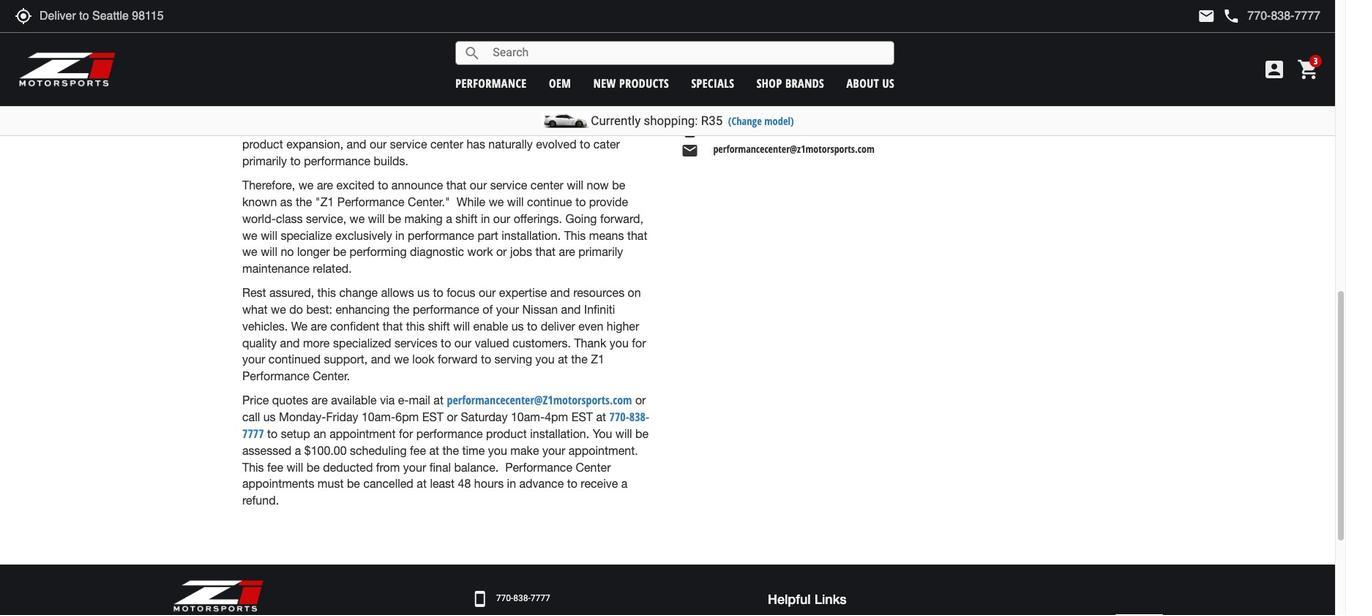 Task type: describe. For each thing, give the bounding box(es) containing it.
appointment
[[329, 427, 396, 441]]

receive
[[581, 478, 618, 491]]

deliver
[[541, 320, 575, 333]]

0 horizontal spatial this
[[317, 286, 336, 299]]

about us
[[847, 75, 895, 91]]

838- inside the smartphone 770-838-7777
[[513, 594, 531, 604]]

at inside rest assured, this change allows us to focus our expertise and resources on what we do best: enhancing the performance of your nissan and infiniti vehicles. we are confident that this shift will enable us to deliver even higher quality and more specialized services to our valued customers. thank you for your continued support, and we look forward to serving you at the z1 performance center.
[[558, 353, 568, 366]]

1 10am- from the left
[[362, 411, 395, 424]]

for inside to setup an appointment for performance product installation. you will be assessed a $100.00 scheduling fee at the time you make your appointment. this fee will be deducted from your final balance.  performance center appointments must be cancelled at least 48 hours in advance to receive a refund.
[[399, 427, 413, 441]]

of inside rest assured, this change allows us to focus our expertise and resources on what we do best: enhancing the performance of your nissan and infiniti vehicles. we are confident that this shift will enable us to deliver even higher quality and more specialized services to our valued customers. thank you for your continued support, and we look forward to serving you at the z1 performance center.
[[483, 303, 493, 316]]

770- for 770-838- 7777
[[609, 409, 629, 425]]

will down world-
[[261, 229, 277, 242]]

investments
[[331, 71, 395, 84]]

expertise
[[499, 286, 547, 299]]

announce
[[391, 179, 443, 192]]

770-838- 7777 link
[[242, 409, 649, 442]]

each
[[622, 104, 648, 118]]

"z1
[[315, 195, 334, 209]]

performance down solely
[[455, 75, 527, 91]]

that up while
[[446, 179, 467, 192]]

search
[[464, 44, 481, 62]]

in down their
[[398, 71, 407, 84]]

770- for 770-838-7777
[[713, 121, 731, 135]]

we right therefore,
[[298, 179, 314, 192]]

to down center
[[567, 478, 577, 491]]

we inside 'unlike others who have shifted their focus solely to online sales, we at z1 have made significant investments in expanding our shop, hiring more technicians, and taking on more work. we have also been rapidly growing our product development team, resulting in the creation of over 120 unique products each year. as a result, our technical resources have been increasingly devoted to product expansion, and our service center has naturally evolved to cater primarily to performance builds.'
[[580, 54, 595, 67]]

oem link
[[549, 75, 571, 91]]

known
[[242, 195, 277, 209]]

our down solely
[[468, 71, 485, 84]]

performance link
[[455, 75, 527, 91]]

has
[[467, 138, 485, 151]]

development
[[242, 104, 310, 118]]

will up offerings.
[[507, 195, 524, 209]]

be left making
[[388, 212, 401, 225]]

shopping_cart link
[[1293, 58, 1320, 81]]

higher
[[607, 320, 639, 333]]

united
[[713, 102, 740, 116]]

center inside 'unlike others who have shifted their focus solely to online sales, we at z1 have made significant investments in expanding our shop, hiring more technicians, and taking on more work. we have also been rapidly growing our product development team, resulting in the creation of over 120 unique products each year. as a result, our technical resources have been increasingly devoted to product expansion, and our service center has naturally evolved to cater primarily to performance builds.'
[[430, 138, 463, 151]]

z1 inside rest assured, this change allows us to focus our expertise and resources on what we do best: enhancing the performance of your nissan and infiniti vehicles. we are confident that this shift will enable us to deliver even higher quality and more specialized services to our valued customers. thank you for your continued support, and we look forward to serving you at the z1 performance center.
[[591, 353, 605, 366]]

center inside "therefore, we are excited to announce that our service center will now be known as the "z1 performance center."  while we will continue to provide world-class service, we will be making a shift in our offerings. going forward, we will specialize exclusively in performance part installation. this means that we will no longer be performing diagnostic work or jobs that are primarily maintenance related."
[[531, 179, 564, 192]]

sales,
[[546, 54, 576, 67]]

best:
[[306, 303, 332, 316]]

120
[[511, 104, 531, 118]]

performance inside rest assured, this change allows us to focus our expertise and resources on what we do best: enhancing the performance of your nissan and infiniti vehicles. we are confident that this shift will enable us to deliver even higher quality and more specialized services to our valued customers. thank you for your continued support, and we look forward to serving you at the z1 performance center.
[[413, 303, 479, 316]]

specialized
[[333, 336, 391, 350]]

support,
[[324, 353, 368, 366]]

and up "continued"
[[280, 336, 300, 350]]

us inside the "or call us monday-friday 10am-6pm est or saturday 10am-4pm est at"
[[263, 411, 276, 424]]

0 vertical spatial been
[[452, 88, 478, 101]]

1 est from the left
[[422, 411, 444, 424]]

serving
[[495, 353, 532, 366]]

helpful links
[[768, 591, 847, 607]]

be up related. at top
[[333, 246, 346, 259]]

provide
[[589, 195, 628, 209]]

longer
[[297, 246, 330, 259]]

2 horizontal spatial us
[[511, 320, 524, 333]]

performancecenter@z1motorsports.com
[[447, 392, 632, 409]]

the down the allows
[[393, 303, 410, 316]]

for inside rest assured, this change allows us to focus our expertise and resources on what we do best: enhancing the performance of your nissan and infiniti vehicles. we are confident that this shift will enable us to deliver even higher quality and more specialized services to our valued customers. thank you for your continued support, and we look forward to serving you at the z1 performance center.
[[632, 336, 646, 350]]

technical
[[352, 121, 399, 134]]

evolved
[[536, 138, 577, 151]]

7777 inside the smartphone 770-838-7777
[[531, 594, 550, 604]]

deducted
[[323, 461, 373, 474]]

phone link
[[1223, 7, 1320, 25]]

carrollton-
[[735, 73, 778, 87]]

of inside 2877 carrollton-villa rica hwy carrollton, ga 30116 united states of america
[[769, 102, 777, 116]]

the inside 'unlike others who have shifted their focus solely to online sales, we at z1 have made significant investments in expanding our shop, hiring more technicians, and taking on more work. we have also been rapidly growing our product development team, resulting in the creation of over 120 unique products each year. as a result, our technical resources have been increasingly devoted to product expansion, and our service center has naturally evolved to cater primarily to performance builds.'
[[407, 104, 423, 118]]

shop
[[757, 75, 782, 91]]

will left "now"
[[567, 179, 583, 192]]

related.
[[313, 262, 352, 275]]

no
[[281, 246, 294, 259]]

0 vertical spatial more
[[553, 71, 580, 84]]

we right while
[[489, 195, 504, 209]]

are down going
[[559, 246, 575, 259]]

to up assessed
[[267, 427, 278, 441]]

more inside rest assured, this change allows us to focus our expertise and resources on what we do best: enhancing the performance of your nissan and infiniti vehicles. we are confident that this shift will enable us to deliver even higher quality and more specialized services to our valued customers. thank you for your continued support, and we look forward to serving you at the z1 performance center.
[[303, 336, 330, 350]]

1 horizontal spatial 770-838-7777 link
[[706, 121, 774, 138]]

service,
[[306, 212, 346, 225]]

installation. inside "therefore, we are excited to announce that our service center will now be known as the "z1 performance center."  while we will continue to provide world-class service, we will be making a shift in our offerings. going forward, we will specialize exclusively in performance part installation. this means that we will no longer be performing diagnostic work or jobs that are primarily maintenance related."
[[502, 229, 561, 242]]

838- for 770-838- 7777
[[629, 409, 649, 425]]

the inside to setup an appointment for performance product installation. you will be assessed a $100.00 scheduling fee at the time you make your appointment. this fee will be deducted from your final balance.  performance center appointments must be cancelled at least 48 hours in advance to receive a refund.
[[443, 444, 459, 457]]

that right jobs
[[535, 246, 556, 259]]

hiring
[[521, 71, 550, 84]]

our down technical
[[370, 138, 387, 151]]

0 vertical spatial you
[[610, 336, 629, 350]]

0 vertical spatial products
[[619, 75, 669, 91]]

performance inside "therefore, we are excited to announce that our service center will now be known as the "z1 performance center."  while we will continue to provide world-class service, we will be making a shift in our offerings. going forward, we will specialize exclusively in performance part installation. this means that we will no longer be performing diagnostic work or jobs that are primarily maintenance related."
[[408, 229, 474, 242]]

0 horizontal spatial 770-838-7777 link
[[496, 593, 550, 606]]

to up going
[[575, 195, 586, 209]]

price quotes are available via e-mail at performancecenter@z1motorsports.com
[[242, 392, 632, 409]]

shift inside rest assured, this change allows us to focus our expertise and resources on what we do best: enhancing the performance of your nissan and infiniti vehicles. we are confident that this shift will enable us to deliver even higher quality and more specialized services to our valued customers. thank you for your continued support, and we look forward to serving you at the z1 performance center.
[[428, 320, 450, 333]]

specials link
[[691, 75, 734, 91]]

infiniti
[[584, 303, 615, 316]]

expanding
[[410, 71, 465, 84]]

performance inside "therefore, we are excited to announce that our service center will now be known as the "z1 performance center."  while we will continue to provide world-class service, we will be making a shift in our offerings. going forward, we will specialize exclusively in performance part installation. this means that we will no longer be performing diagnostic work or jobs that are primarily maintenance related."
[[337, 195, 405, 209]]

z1 inside 'unlike others who have shifted their focus solely to online sales, we at z1 have made significant investments in expanding our shop, hiring more technicians, and taking on more work. we have also been rapidly growing our product development team, resulting in the creation of over 120 unique products each year. as a result, our technical resources have been increasingly devoted to product expansion, and our service center has naturally evolved to cater primarily to performance builds.'
[[611, 54, 625, 67]]

our up part
[[493, 212, 510, 225]]

continue
[[527, 195, 572, 209]]

in up performing
[[395, 229, 404, 242]]

at inside 'unlike others who have shifted their focus solely to online sales, we at z1 have made significant investments in expanding our shop, hiring more technicians, and taking on more work. we have also been rapidly growing our product development team, resulting in the creation of over 120 unique products each year. as a result, our technical resources have been increasingly devoted to product expansion, and our service center has naturally evolved to cater primarily to performance builds.'
[[598, 54, 608, 67]]

shop brands
[[757, 75, 824, 91]]

new products link
[[593, 75, 669, 91]]

growing
[[519, 88, 561, 101]]

0 vertical spatial us
[[417, 286, 430, 299]]

resources inside rest assured, this change allows us to focus our expertise and resources on what we do best: enhancing the performance of your nissan and infiniti vehicles. we are confident that this shift will enable us to deliver even higher quality and more specialized services to our valued customers. thank you for your continued support, and we look forward to serving you at the z1 performance center.
[[573, 286, 624, 299]]

will right you
[[615, 427, 632, 441]]

your down quality
[[242, 353, 265, 366]]

quotes
[[272, 394, 308, 407]]

to down expansion,
[[290, 155, 301, 168]]

specials
[[691, 75, 734, 91]]

mail link
[[1198, 7, 1215, 25]]

assessed
[[242, 444, 292, 457]]

work
[[467, 246, 493, 259]]

installation. inside to setup an appointment for performance product installation. you will be assessed a $100.00 scheduling fee at the time you make your appointment. this fee will be deducted from your final balance.  performance center appointments must be cancelled at least 48 hours in advance to receive a refund.
[[530, 427, 589, 441]]

navigation
[[681, 73, 699, 91]]

shop,
[[489, 71, 518, 84]]

to left cater
[[580, 138, 590, 151]]

will up maintenance
[[261, 246, 277, 259]]

our down team,
[[331, 121, 349, 134]]

creation
[[426, 104, 468, 118]]

center.
[[313, 370, 350, 383]]

we down world-
[[242, 229, 257, 242]]

be right you
[[635, 427, 649, 441]]

currently
[[591, 113, 641, 128]]

of inside 'unlike others who have shifted their focus solely to online sales, we at z1 have made significant investments in expanding our shop, hiring more technicians, and taking on more work. we have also been rapidly growing our product development team, resulting in the creation of over 120 unique products each year. as a result, our technical resources have been increasingly devoted to product expansion, and our service center has naturally evolved to cater primarily to performance builds.'
[[472, 104, 482, 118]]

we up maintenance
[[242, 246, 257, 259]]

in inside to setup an appointment for performance product installation. you will be assessed a $100.00 scheduling fee at the time you make your appointment. this fee will be deducted from your final balance.  performance center appointments must be cancelled at least 48 hours in advance to receive a refund.
[[507, 478, 516, 491]]

7777 for 770-838- 7777
[[242, 426, 264, 442]]

even
[[578, 320, 603, 333]]

are inside price quotes are available via e-mail at performancecenter@z1motorsports.com
[[311, 394, 328, 407]]

smartphone for smartphone 770-838-7777
[[471, 591, 489, 608]]

have left also
[[399, 88, 424, 101]]

others
[[278, 54, 311, 67]]

will up exclusively
[[368, 212, 385, 225]]

1 horizontal spatial this
[[406, 320, 425, 333]]

performance inside 'unlike others who have shifted their focus solely to online sales, we at z1 have made significant investments in expanding our shop, hiring more technicians, and taking on more work. we have also been rapidly growing our product development team, resulting in the creation of over 120 unique products each year. as a result, our technical resources have been increasingly devoted to product expansion, and our service center has naturally evolved to cater primarily to performance builds.'
[[304, 155, 370, 168]]

and up deliver
[[561, 303, 581, 316]]

about us link
[[847, 75, 895, 91]]

america
[[780, 102, 812, 116]]

7777 for 770-838-7777
[[748, 121, 767, 135]]

to up forward
[[441, 336, 451, 350]]

we left do
[[271, 303, 286, 316]]

a right receive
[[621, 478, 628, 491]]

1 vertical spatial more
[[317, 88, 344, 101]]

result,
[[296, 121, 328, 134]]

our up enable
[[479, 286, 496, 299]]

account_box link
[[1259, 58, 1290, 81]]

motorsports
[[700, 55, 750, 69]]

states
[[742, 102, 767, 116]]

1 vertical spatial product
[[242, 138, 283, 151]]

final
[[429, 461, 451, 474]]

who
[[314, 54, 336, 67]]

we inside 'unlike others who have shifted their focus solely to online sales, we at z1 have made significant investments in expanding our shop, hiring more technicians, and taking on more work. we have also been rapidly growing our product development team, resulting in the creation of over 120 unique products each year. as a result, our technical resources have been increasingly devoted to product expansion, and our service center has naturally evolved to cater primarily to performance builds.'
[[379, 88, 395, 101]]

to down valued
[[481, 353, 491, 366]]

shift inside "therefore, we are excited to announce that our service center will now be known as the "z1 performance center."  while we will continue to provide world-class service, we will be making a shift in our offerings. going forward, we will specialize exclusively in performance part installation. this means that we will no longer be performing diagnostic work or jobs that are primarily maintenance related."
[[455, 212, 478, 225]]

links
[[814, 591, 847, 607]]

saturday
[[461, 411, 508, 424]]

new products
[[593, 75, 669, 91]]

available
[[331, 394, 377, 407]]

vehicles.
[[242, 320, 288, 333]]

smartphone 770-838-7777
[[471, 591, 550, 608]]

have up investments
[[340, 54, 365, 67]]

call
[[242, 411, 260, 424]]

email
[[681, 142, 699, 160]]

cater
[[593, 138, 620, 151]]

you inside to setup an appointment for performance product installation. you will be assessed a $100.00 scheduling fee at the time you make your appointment. this fee will be deducted from your final balance.  performance center appointments must be cancelled at least 48 hours in advance to receive a refund.
[[488, 444, 507, 457]]

rest assured, this change allows us to focus our expertise and resources on what we do best: enhancing the performance of your nissan and infiniti vehicles. we are confident that this shift will enable us to deliver even higher quality and more specialized services to our valued customers. thank you for your continued support, and we look forward to serving you at the z1 performance center.
[[242, 286, 646, 383]]

to up shop,
[[498, 54, 508, 67]]

are inside rest assured, this change allows us to focus our expertise and resources on what we do best: enhancing the performance of your nissan and infiniti vehicles. we are confident that this shift will enable us to deliver even higher quality and more specialized services to our valued customers. thank you for your continued support, and we look forward to serving you at the z1 performance center.
[[311, 320, 327, 333]]

center
[[576, 461, 611, 474]]

a inside "therefore, we are excited to announce that our service center will now be known as the "z1 performance center."  while we will continue to provide world-class service, we will be making a shift in our offerings. going forward, we will specialize exclusively in performance part installation. this means that we will no longer be performing diagnostic work or jobs that are primarily maintenance related."
[[446, 212, 452, 225]]

ga
[[758, 88, 770, 102]]

to down builds.
[[378, 179, 388, 192]]

or call us monday-friday 10am-6pm est or saturday 10am-4pm est at
[[242, 394, 646, 424]]

my_location
[[15, 7, 32, 25]]

0 horizontal spatial fee
[[267, 461, 283, 474]]

4pm
[[545, 411, 568, 424]]

new
[[593, 75, 616, 91]]



Task type: vqa. For each thing, say whether or not it's contained in the screenshot.
The 74''
no



Task type: locate. For each thing, give the bounding box(es) containing it.
therefore,
[[242, 179, 295, 192]]

unlike
[[242, 54, 275, 67]]

means
[[589, 229, 624, 242]]

0 vertical spatial primarily
[[242, 155, 287, 168]]

mail inside price quotes are available via e-mail at performancecenter@z1motorsports.com
[[409, 394, 430, 407]]

been up creation
[[452, 88, 478, 101]]

us right call
[[263, 411, 276, 424]]

or inside "therefore, we are excited to announce that our service center will now be known as the "z1 performance center."  while we will continue to provide world-class service, we will be making a shift in our offerings. going forward, we will specialize exclusively in performance part installation. this means that we will no longer be performing diagnostic work or jobs that are primarily maintenance related."
[[496, 246, 507, 259]]

in up technical
[[394, 104, 403, 118]]

1 horizontal spatial been
[[485, 121, 511, 134]]

that down forward,
[[627, 229, 647, 242]]

the inside "therefore, we are excited to announce that our service center will now be known as the "z1 performance center."  while we will continue to provide world-class service, we will be making a shift in our offerings. going forward, we will specialize exclusively in performance part installation. this means that we will no longer be performing diagnostic work or jobs that are primarily maintenance related."
[[296, 195, 312, 209]]

2 est from the left
[[571, 411, 593, 424]]

0 horizontal spatial we
[[291, 320, 308, 333]]

also
[[427, 88, 448, 101]]

product down year.
[[242, 138, 283, 151]]

helpful
[[768, 591, 811, 607]]

1 vertical spatial focus
[[447, 286, 475, 299]]

2 horizontal spatial of
[[769, 102, 777, 116]]

or left jobs
[[496, 246, 507, 259]]

you down higher
[[610, 336, 629, 350]]

making
[[404, 212, 443, 225]]

your down expertise
[[496, 303, 519, 316]]

this inside to setup an appointment for performance product installation. you will be assessed a $100.00 scheduling fee at the time you make your appointment. this fee will be deducted from your final balance.  performance center appointments must be cancelled at least 48 hours in advance to receive a refund.
[[242, 461, 264, 474]]

you right time
[[488, 444, 507, 457]]

carrollton,
[[713, 88, 756, 102]]

0 horizontal spatial this
[[242, 461, 264, 474]]

us
[[882, 75, 895, 91]]

1 vertical spatial primarily
[[578, 246, 623, 259]]

1 horizontal spatial 838-
[[629, 409, 649, 425]]

0 vertical spatial or
[[496, 246, 507, 259]]

z1 motorsports logo image
[[18, 51, 117, 88]]

be down deducted
[[347, 478, 360, 491]]

as
[[270, 121, 283, 134]]

0 horizontal spatial you
[[488, 444, 507, 457]]

0 horizontal spatial shift
[[428, 320, 450, 333]]

center up continue
[[531, 179, 564, 192]]

and up 'nissan'
[[550, 286, 570, 299]]

1 vertical spatial 770-838-7777 link
[[496, 593, 550, 606]]

770- inside the smartphone 770-838-7777
[[496, 594, 513, 604]]

0 vertical spatial fee
[[410, 444, 426, 457]]

1 horizontal spatial performance
[[337, 195, 405, 209]]

and down technical
[[347, 138, 366, 151]]

at left least
[[417, 478, 427, 491]]

1 horizontal spatial for
[[632, 336, 646, 350]]

est down price quotes are available via e-mail at performancecenter@z1motorsports.com
[[422, 411, 444, 424]]

account_box
[[1263, 58, 1286, 81]]

our up unique
[[564, 88, 582, 101]]

30116
[[772, 88, 796, 102]]

z1 motorsports
[[688, 55, 750, 69]]

0 horizontal spatial of
[[472, 104, 482, 118]]

will up appointments
[[287, 461, 303, 474]]

excited
[[336, 179, 375, 192]]

performancecenter@z1motorsports.com
[[713, 142, 875, 156]]

resources down creation
[[402, 121, 453, 134]]

product inside to setup an appointment for performance product installation. you will be assessed a $100.00 scheduling fee at the time you make your appointment. this fee will be deducted from your final balance.  performance center appointments must be cancelled at least 48 hours in advance to receive a refund.
[[486, 427, 527, 441]]

1 horizontal spatial center
[[531, 179, 564, 192]]

1 horizontal spatial or
[[496, 246, 507, 259]]

performancecenter@z1motorsports.com link
[[706, 142, 882, 160]]

are up "z1
[[317, 179, 333, 192]]

and down specialized
[[371, 353, 391, 366]]

0 horizontal spatial for
[[399, 427, 413, 441]]

the
[[407, 104, 423, 118], [296, 195, 312, 209], [393, 303, 410, 316], [571, 353, 588, 366], [443, 444, 459, 457]]

838- for 770-838-7777
[[731, 121, 748, 135]]

mail left phone on the right top
[[1198, 7, 1215, 25]]

more up "continued"
[[303, 336, 330, 350]]

service down naturally
[[490, 179, 527, 192]]

you
[[610, 336, 629, 350], [536, 353, 555, 366], [488, 444, 507, 457]]

forward,
[[600, 212, 643, 225]]

more up team,
[[317, 88, 344, 101]]

1 vertical spatial fee
[[267, 461, 283, 474]]

1 vertical spatial on
[[628, 286, 641, 299]]

0 horizontal spatial mail
[[409, 394, 430, 407]]

0 vertical spatial performance
[[337, 195, 405, 209]]

7777 inside 770-838- 7777
[[242, 426, 264, 442]]

their
[[406, 54, 429, 67]]

1 vertical spatial products
[[572, 104, 619, 118]]

to down each
[[625, 121, 636, 134]]

performance up services
[[413, 303, 479, 316]]

rest
[[242, 286, 266, 299]]

at up you
[[596, 411, 606, 424]]

our up forward
[[454, 336, 472, 350]]

1 vertical spatial we
[[291, 320, 308, 333]]

been down over
[[485, 121, 511, 134]]

technicians,
[[583, 71, 646, 84]]

performance inside to setup an appointment for performance product installation. you will be assessed a $100.00 scheduling fee at the time you make your appointment. this fee will be deducted from your final balance.  performance center appointments must be cancelled at least 48 hours in advance to receive a refund.
[[416, 427, 483, 441]]

1 horizontal spatial us
[[417, 286, 430, 299]]

1 horizontal spatial shift
[[455, 212, 478, 225]]

we right sales, at the left of the page
[[580, 54, 595, 67]]

the down thank
[[571, 353, 588, 366]]

about
[[847, 75, 879, 91]]

performance down excited
[[337, 195, 405, 209]]

this inside "therefore, we are excited to announce that our service center will now be known as the "z1 performance center."  while we will continue to provide world-class service, we will be making a shift in our offerings. going forward, we will specialize exclusively in performance part installation. this means that we will no longer be performing diagnostic work or jobs that are primarily maintenance related."
[[564, 229, 586, 242]]

2 horizontal spatial performance
[[505, 461, 572, 474]]

2 horizontal spatial product
[[585, 88, 626, 101]]

at inside price quotes are available via e-mail at performancecenter@z1motorsports.com
[[434, 394, 444, 407]]

at inside the "or call us monday-friday 10am-6pm est or saturday 10am-4pm est at"
[[596, 411, 606, 424]]

r35
[[701, 113, 723, 128]]

expansion,
[[286, 138, 343, 151]]

2 horizontal spatial 770-
[[713, 121, 731, 135]]

service inside 'unlike others who have shifted their focus solely to online sales, we at z1 have made significant investments in expanding our shop, hiring more technicians, and taking on more work. we have also been rapidly growing our product development team, resulting in the creation of over 120 unique products each year. as a result, our technical resources have been increasingly devoted to product expansion, and our service center has naturally evolved to cater primarily to performance builds.'
[[390, 138, 427, 151]]

1 horizontal spatial product
[[486, 427, 527, 441]]

shift up services
[[428, 320, 450, 333]]

resources up infiniti
[[573, 286, 624, 299]]

0 vertical spatial shift
[[455, 212, 478, 225]]

setup
[[281, 427, 310, 441]]

0 vertical spatial 770-838-7777 link
[[706, 121, 774, 138]]

a down setup
[[295, 444, 301, 457]]

0 horizontal spatial z1
[[591, 353, 605, 366]]

class
[[276, 212, 303, 225]]

you down customers.
[[536, 353, 555, 366]]

phone
[[1223, 7, 1240, 25]]

will inside rest assured, this change allows us to focus our expertise and resources on what we do best: enhancing the performance of your nissan and infiniti vehicles. we are confident that this shift will enable us to deliver even higher quality and more specialized services to our valued customers. thank you for your continued support, and we look forward to serving you at the z1 performance center.
[[453, 320, 470, 333]]

2 horizontal spatial you
[[610, 336, 629, 350]]

2 10am- from the left
[[511, 411, 545, 424]]

performing
[[350, 246, 407, 259]]

1 horizontal spatial fee
[[410, 444, 426, 457]]

1 horizontal spatial mail
[[1198, 7, 1215, 25]]

performance down "continued"
[[242, 370, 310, 383]]

quality
[[242, 336, 277, 350]]

performance inside to setup an appointment for performance product installation. you will be assessed a $100.00 scheduling fee at the time you make your appointment. this fee will be deducted from your final balance.  performance center appointments must be cancelled at least 48 hours in advance to receive a refund.
[[505, 461, 572, 474]]

0 vertical spatial product
[[585, 88, 626, 101]]

2 horizontal spatial z1
[[688, 55, 697, 69]]

1 horizontal spatial z1
[[611, 54, 625, 67]]

model)
[[764, 114, 794, 128]]

that inside rest assured, this change allows us to focus our expertise and resources on what we do best: enhancing the performance of your nissan and infiniti vehicles. we are confident that this shift will enable us to deliver even higher quality and more specialized services to our valued customers. thank you for your continued support, and we look forward to serving you at the z1 performance center.
[[383, 320, 403, 333]]

performance down expansion,
[[304, 155, 370, 168]]

to setup an appointment for performance product installation. you will be assessed a $100.00 scheduling fee at the time you make your appointment. this fee will be deducted from your final balance.  performance center appointments must be cancelled at least 48 hours in advance to receive a refund.
[[242, 427, 649, 507]]

year.
[[242, 121, 267, 134]]

2 vertical spatial you
[[488, 444, 507, 457]]

838-
[[731, 121, 748, 135], [629, 409, 649, 425], [513, 594, 531, 604]]

make
[[510, 444, 539, 457]]

more
[[553, 71, 580, 84], [317, 88, 344, 101], [303, 336, 330, 350]]

0 horizontal spatial est
[[422, 411, 444, 424]]

on up higher
[[628, 286, 641, 299]]

focus inside 'unlike others who have shifted their focus solely to online sales, we at z1 have made significant investments in expanding our shop, hiring more technicians, and taking on more work. we have also been rapidly growing our product development team, resulting in the creation of over 120 unique products each year. as a result, our technical resources have been increasingly devoted to product expansion, and our service center has naturally evolved to cater primarily to performance builds.'
[[433, 54, 462, 67]]

1 horizontal spatial you
[[536, 353, 555, 366]]

1 horizontal spatial of
[[483, 303, 493, 316]]

products up each
[[619, 75, 669, 91]]

0 vertical spatial we
[[379, 88, 395, 101]]

performance inside rest assured, this change allows us to focus our expertise and resources on what we do best: enhancing the performance of your nissan and infiniti vehicles. we are confident that this shift will enable us to deliver even higher quality and more specialized services to our valued customers. thank you for your continued support, and we look forward to serving you at the z1 performance center.
[[242, 370, 310, 383]]

2 vertical spatial or
[[447, 411, 457, 424]]

product down technicians,
[[585, 88, 626, 101]]

your left the final
[[403, 461, 426, 474]]

838- inside 770-838- 7777
[[629, 409, 649, 425]]

0 horizontal spatial service
[[390, 138, 427, 151]]

resources inside 'unlike others who have shifted their focus solely to online sales, we at z1 have made significant investments in expanding our shop, hiring more technicians, and taking on more work. we have also been rapidly growing our product development team, resulting in the creation of over 120 unique products each year. as a result, our technical resources have been increasingly devoted to product expansion, and our service center has naturally evolved to cater primarily to performance builds.'
[[402, 121, 453, 134]]

your
[[496, 303, 519, 316], [242, 353, 265, 366], [542, 444, 565, 457], [403, 461, 426, 474]]

0 horizontal spatial performance
[[242, 370, 310, 383]]

services
[[395, 336, 437, 350]]

for down higher
[[632, 336, 646, 350]]

1 horizontal spatial 7777
[[531, 594, 550, 604]]

your right make
[[542, 444, 565, 457]]

service inside "therefore, we are excited to announce that our service center will now be known as the "z1 performance center."  while we will continue to provide world-class service, we will be making a shift in our offerings. going forward, we will specialize exclusively in performance part installation. this means that we will no longer be performing diagnostic work or jobs that are primarily maintenance related."
[[490, 179, 527, 192]]

1 vertical spatial 7777
[[242, 426, 264, 442]]

friday
[[326, 411, 358, 424]]

0 vertical spatial this
[[564, 229, 586, 242]]

service up builds.
[[390, 138, 427, 151]]

this up services
[[406, 320, 425, 333]]

1 vertical spatial smartphone
[[471, 591, 489, 608]]

primarily inside 'unlike others who have shifted their focus solely to online sales, we at z1 have made significant investments in expanding our shop, hiring more technicians, and taking on more work. we have also been rapidly growing our product development team, resulting in the creation of over 120 unique products each year. as a result, our technical resources have been increasingly devoted to product expansion, and our service center has naturally evolved to cater primarily to performance builds.'
[[242, 155, 287, 168]]

0 vertical spatial smartphone
[[681, 121, 699, 138]]

(change model) link
[[728, 114, 794, 128]]

primarily down means
[[578, 246, 623, 259]]

2 horizontal spatial 838-
[[731, 121, 748, 135]]

performance
[[455, 75, 527, 91], [304, 155, 370, 168], [408, 229, 474, 242], [413, 303, 479, 316], [416, 427, 483, 441]]

be down $100.00
[[306, 461, 320, 474]]

1 vertical spatial been
[[485, 121, 511, 134]]

in right hours
[[507, 478, 516, 491]]

z1 down thank
[[591, 353, 605, 366]]

and down made
[[242, 88, 262, 101]]

0 vertical spatial for
[[632, 336, 646, 350]]

that up services
[[383, 320, 403, 333]]

shopping:
[[644, 113, 698, 128]]

2 horizontal spatial or
[[635, 394, 646, 407]]

1 vertical spatial resources
[[573, 286, 624, 299]]

will left enable
[[453, 320, 470, 333]]

1 horizontal spatial 10am-
[[511, 411, 545, 424]]

we up exclusively
[[350, 212, 365, 225]]

forward
[[438, 353, 478, 366]]

of left over
[[472, 104, 482, 118]]

for down 6pm
[[399, 427, 413, 441]]

brands
[[785, 75, 824, 91]]

are down best:
[[311, 320, 327, 333]]

world-
[[242, 212, 276, 225]]

online
[[512, 54, 543, 67]]

0 horizontal spatial center
[[430, 138, 463, 151]]

z1 company logo image
[[172, 580, 264, 614]]

from
[[376, 461, 400, 474]]

on inside 'unlike others who have shifted their focus solely to online sales, we at z1 have made significant investments in expanding our shop, hiring more technicians, and taking on more work. we have also been rapidly growing our product development team, resulting in the creation of over 120 unique products each year. as a result, our technical resources have been increasingly devoted to product expansion, and our service center has naturally evolved to cater primarily to performance builds.'
[[300, 88, 314, 101]]

product up make
[[486, 427, 527, 441]]

0 vertical spatial mail
[[1198, 7, 1215, 25]]

0 horizontal spatial product
[[242, 138, 283, 151]]

primarily up therefore,
[[242, 155, 287, 168]]

us right the allows
[[417, 286, 430, 299]]

price
[[242, 394, 269, 407]]

what
[[242, 303, 268, 316]]

0 vertical spatial 838-
[[731, 121, 748, 135]]

the left creation
[[407, 104, 423, 118]]

1 vertical spatial installation.
[[530, 427, 589, 441]]

this
[[317, 286, 336, 299], [406, 320, 425, 333]]

or up appointment.
[[635, 394, 646, 407]]

1 horizontal spatial primarily
[[578, 246, 623, 259]]

products
[[619, 75, 669, 91], [572, 104, 619, 118]]

builds.
[[374, 155, 408, 168]]

1 vertical spatial mail
[[409, 394, 430, 407]]

primarily inside "therefore, we are excited to announce that our service center will now be known as the "z1 performance center."  while we will continue to provide world-class service, we will be making a shift in our offerings. going forward, we will specialize exclusively in performance part installation. this means that we will no longer be performing diagnostic work or jobs that are primarily maintenance related."
[[578, 246, 623, 259]]

1 horizontal spatial we
[[379, 88, 395, 101]]

Search search field
[[481, 42, 894, 64]]

0 vertical spatial focus
[[433, 54, 462, 67]]

performance up advance
[[505, 461, 572, 474]]

1 vertical spatial or
[[635, 394, 646, 407]]

fee
[[410, 444, 426, 457], [267, 461, 283, 474]]

installation. down offerings.
[[502, 229, 561, 242]]

focus
[[433, 54, 462, 67], [447, 286, 475, 299]]

770-838-7777
[[713, 121, 767, 135]]

1 vertical spatial us
[[511, 320, 524, 333]]

least
[[430, 478, 455, 491]]

be up provide
[[612, 179, 625, 192]]

unique
[[534, 104, 569, 118]]

on inside rest assured, this change allows us to focus our expertise and resources on what we do best: enhancing the performance of your nissan and infiniti vehicles. we are confident that this shift will enable us to deliver even higher quality and more specialized services to our valued customers. thank you for your continued support, and we look forward to serving you at the z1 performance center.
[[628, 286, 641, 299]]

are up monday-
[[311, 394, 328, 407]]

2 vertical spatial more
[[303, 336, 330, 350]]

a right as in the left top of the page
[[287, 121, 293, 134]]

have up has
[[457, 121, 482, 134]]

2 vertical spatial 770-
[[496, 594, 513, 604]]

to right the allows
[[433, 286, 443, 299]]

now
[[587, 179, 609, 192]]

0 horizontal spatial 838-
[[513, 594, 531, 604]]

via
[[380, 394, 395, 407]]

0 horizontal spatial or
[[447, 411, 457, 424]]

0 vertical spatial this
[[317, 286, 336, 299]]

and
[[242, 88, 262, 101], [347, 138, 366, 151], [550, 286, 570, 299], [561, 303, 581, 316], [280, 336, 300, 350], [371, 353, 391, 366]]

0 vertical spatial 770-
[[713, 121, 731, 135]]

0 horizontal spatial on
[[300, 88, 314, 101]]

we inside rest assured, this change allows us to focus our expertise and resources on what we do best: enhancing the performance of your nissan and infiniti vehicles. we are confident that this shift will enable us to deliver even higher quality and more specialized services to our valued customers. thank you for your continued support, and we look forward to serving you at the z1 performance center.
[[291, 320, 308, 333]]

1 horizontal spatial service
[[490, 179, 527, 192]]

installation. down 4pm
[[530, 427, 589, 441]]

0 horizontal spatial 770-
[[496, 594, 513, 604]]

z1
[[611, 54, 625, 67], [688, 55, 697, 69], [591, 353, 605, 366]]

1 vertical spatial this
[[242, 461, 264, 474]]

2 horizontal spatial 7777
[[748, 121, 767, 135]]

you
[[593, 427, 612, 441]]

in up part
[[481, 212, 490, 225]]

at up the final
[[429, 444, 439, 457]]

continued
[[269, 353, 321, 366]]

$100.00
[[304, 444, 347, 457]]

our up while
[[470, 179, 487, 192]]

the up the final
[[443, 444, 459, 457]]

cancelled
[[363, 478, 413, 491]]

1 vertical spatial this
[[406, 320, 425, 333]]

0 vertical spatial installation.
[[502, 229, 561, 242]]

oem
[[549, 75, 571, 91]]

2 vertical spatial performance
[[505, 461, 572, 474]]

0 horizontal spatial primarily
[[242, 155, 287, 168]]

1 vertical spatial shift
[[428, 320, 450, 333]]

smartphone for smartphone
[[681, 121, 699, 138]]

have up new products
[[628, 54, 653, 67]]

0 horizontal spatial products
[[572, 104, 619, 118]]

performance down the "or call us monday-friday 10am-6pm est or saturday 10am-4pm est at"
[[416, 427, 483, 441]]

while
[[457, 195, 485, 209]]

rica
[[798, 73, 814, 87]]

to down 'nissan'
[[527, 320, 537, 333]]

1 horizontal spatial smartphone
[[681, 121, 699, 138]]

products inside 'unlike others who have shifted their focus solely to online sales, we at z1 have made significant investments in expanding our shop, hiring more technicians, and taking on more work. we have also been rapidly growing our product development team, resulting in the creation of over 120 unique products each year. as a result, our technical resources have been increasingly devoted to product expansion, and our service center has naturally evolved to cater primarily to performance builds.'
[[572, 104, 619, 118]]

going
[[565, 212, 597, 225]]

we left look
[[394, 353, 409, 366]]

1 vertical spatial 838-
[[629, 409, 649, 425]]

a inside 'unlike others who have shifted their focus solely to online sales, we at z1 have made significant investments in expanding our shop, hiring more technicians, and taking on more work. we have also been rapidly growing our product development team, resulting in the creation of over 120 unique products each year. as a result, our technical resources have been increasingly devoted to product expansion, and our service center has naturally evolved to cater primarily to performance builds.'
[[287, 121, 293, 134]]

offerings.
[[514, 212, 562, 225]]

2877 carrollton-villa rica hwy carrollton, ga 30116 united states of america
[[713, 73, 834, 116]]

770-
[[713, 121, 731, 135], [609, 409, 629, 425], [496, 594, 513, 604]]

z1 up technicians,
[[611, 54, 625, 67]]

or down price quotes are available via e-mail at performancecenter@z1motorsports.com
[[447, 411, 457, 424]]

0 horizontal spatial us
[[263, 411, 276, 424]]

change
[[339, 286, 378, 299]]

770- inside 770-838- 7777
[[609, 409, 629, 425]]

focus inside rest assured, this change allows us to focus our expertise and resources on what we do best: enhancing the performance of your nissan and infiniti vehicles. we are confident that this shift will enable us to deliver even higher quality and more specialized services to our valued customers. thank you for your continued support, and we look forward to serving you at the z1 performance center.
[[447, 286, 475, 299]]

1 horizontal spatial products
[[619, 75, 669, 91]]

mail phone
[[1198, 7, 1240, 25]]

have
[[340, 54, 365, 67], [628, 54, 653, 67], [399, 88, 424, 101], [457, 121, 482, 134]]



